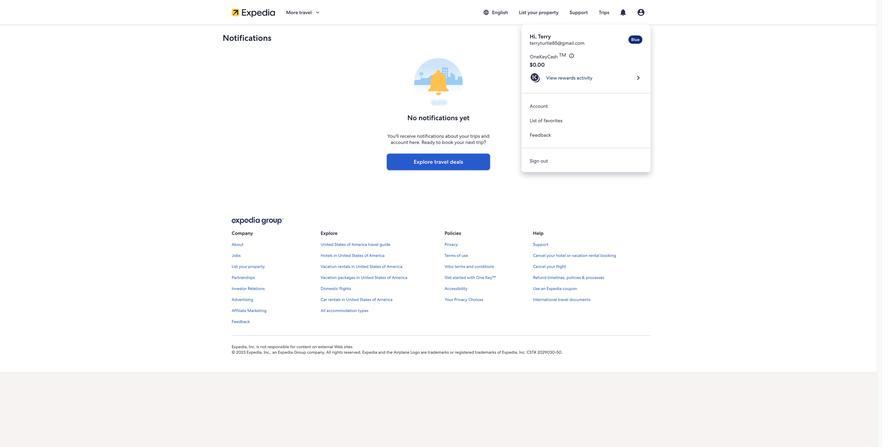 Task type: describe. For each thing, give the bounding box(es) containing it.
hotels in united states of america link
[[321, 253, 442, 259]]

ready
[[422, 139, 435, 146]]

2023
[[236, 350, 246, 355]]

your left flight
[[547, 264, 556, 270]]

get started with one key™ link
[[445, 275, 531, 281]]

responsible
[[268, 345, 289, 350]]

cancel your hotel or vacation rental booking link
[[534, 253, 651, 259]]

account
[[530, 103, 548, 109]]

timelines,
[[548, 275, 566, 281]]

view
[[547, 75, 558, 81]]

view rewards activity
[[547, 75, 593, 81]]

onekeycash
[[530, 54, 558, 60]]

in for vacation packages in united states of america
[[357, 275, 360, 281]]

on
[[312, 345, 317, 350]]

empty state image image
[[387, 57, 491, 108]]

travel for international
[[559, 297, 569, 303]]

no
[[408, 113, 417, 122]]

feedback inside list
[[232, 319, 250, 325]]

©
[[232, 350, 235, 355]]

explore list item
[[321, 228, 442, 314]]

united states of america travel guide
[[321, 242, 391, 247]]

affiliate marketing
[[232, 308, 267, 314]]

vacation rentals in united states of america
[[321, 264, 403, 270]]

no notifications yet
[[408, 113, 470, 122]]

more travel
[[286, 9, 312, 16]]

get
[[445, 275, 452, 281]]

cancel for cancel your hotel or vacation rental booking
[[534, 253, 546, 258]]

states inside hotels in united states of america link
[[352, 253, 364, 258]]

web
[[335, 345, 343, 350]]

about
[[446, 133, 459, 139]]

relations
[[248, 286, 265, 292]]

1 horizontal spatial inc.
[[520, 350, 526, 355]]

or inside cancel your hotel or vacation rental booking link
[[567, 253, 571, 258]]

list for policies
[[445, 239, 531, 303]]

refund timelines, policies & processes link
[[534, 275, 651, 281]]

travel for more
[[300, 9, 312, 16]]

international travel documents
[[534, 297, 591, 303]]

affiliate marketing link
[[232, 308, 318, 314]]

vrbo
[[445, 264, 454, 270]]

about link
[[232, 242, 318, 248]]

america down united states of america travel guide link
[[370, 253, 385, 258]]

registered
[[455, 350, 475, 355]]

help list item
[[534, 228, 651, 303]]

logo
[[411, 350, 420, 355]]

all accommodation types link
[[321, 308, 442, 314]]

small image
[[484, 9, 490, 16]]

of inside expedia, inc. is not responsible for content on external web sites. © 2023 expedia, inc., an expedia group company. all rights reserved. expedia and the airplane logo are trademarks or registered trademarks of expedia, inc. cst# 2029030-50.
[[498, 350, 502, 355]]

of down vacation rentals in united states of america link
[[387, 275, 391, 281]]

rights
[[332, 350, 343, 355]]

travel for explore
[[435, 158, 449, 166]]

investor
[[232, 286, 247, 292]]

united up hotels
[[321, 242, 334, 247]]

list of favorites
[[530, 118, 563, 124]]

yet
[[460, 113, 470, 122]]

list inside company list item
[[232, 264, 238, 270]]

your privacy choices link
[[445, 297, 531, 303]]

vacation for vacation packages in united states of america
[[321, 275, 337, 281]]

accommodation
[[327, 308, 357, 314]]

partnerships link
[[232, 275, 318, 281]]

choices
[[469, 297, 484, 303]]

terry
[[539, 33, 552, 40]]

company.
[[307, 350, 326, 355]]

your left trips
[[460, 133, 470, 139]]

and inside list
[[467, 264, 474, 270]]

list of favorites link
[[522, 113, 651, 128]]

and inside expedia, inc. is not responsible for content on external web sites. © 2023 expedia, inc., an expedia group company. all rights reserved. expedia and the airplane logo are trademarks or registered trademarks of expedia, inc. cst# 2029030-50.
[[379, 350, 386, 355]]

trip?
[[477, 139, 487, 146]]

hotels
[[321, 253, 333, 258]]

explore for explore travel deals
[[414, 158, 433, 166]]

0 horizontal spatial inc.
[[249, 345, 256, 350]]

communication center icon image
[[620, 8, 628, 17]]

expedia, left cst#
[[503, 350, 519, 355]]

expedia inside list
[[547, 286, 562, 292]]

terms
[[445, 253, 456, 258]]

rentals for vacation
[[338, 264, 351, 270]]

car
[[321, 297, 327, 303]]

vrbo terms and conditions link
[[445, 264, 531, 270]]

packages
[[338, 275, 356, 281]]

2029030-
[[538, 350, 557, 355]]

documents
[[570, 297, 591, 303]]

to
[[437, 139, 441, 146]]

terms of use link
[[445, 253, 531, 259]]

vacation
[[572, 253, 588, 258]]

investor relations
[[232, 286, 265, 292]]

0 vertical spatial feedback link
[[522, 128, 651, 142]]

you'll
[[388, 133, 399, 139]]

sites.
[[344, 345, 354, 350]]

favorites
[[544, 118, 563, 124]]

blue
[[632, 37, 640, 42]]

list for explore
[[321, 239, 442, 314]]

terms of use
[[445, 253, 469, 258]]

1 horizontal spatial expedia
[[363, 350, 378, 355]]

with
[[467, 275, 476, 281]]

onekeycash image
[[530, 72, 541, 83]]

1 horizontal spatial list your property link
[[514, 6, 565, 19]]

america up hotels in united states of america
[[352, 242, 367, 247]]

of up hotels in united states of america
[[347, 242, 351, 247]]

hi,
[[530, 33, 537, 40]]

investor relations link
[[232, 286, 318, 292]]

vacation packages in united states of america
[[321, 275, 408, 281]]

flight
[[557, 264, 567, 270]]

international travel documents link
[[534, 297, 651, 303]]

cancel your flight link
[[534, 264, 651, 270]]

terms
[[455, 264, 466, 270]]

company
[[232, 230, 253, 237]]

america for vacation packages in united states of america
[[392, 275, 408, 281]]

list containing company
[[232, 215, 651, 328]]

are
[[421, 350, 427, 355]]

tm
[[560, 52, 567, 58]]

in right hotels
[[334, 253, 337, 258]]

0 vertical spatial support
[[570, 9, 588, 16]]

trips
[[599, 9, 610, 16]]

your up "hi,"
[[528, 9, 538, 16]]

america for vacation rentals in united states of america
[[387, 264, 403, 270]]

0 horizontal spatial expedia
[[278, 350, 293, 355]]

one
[[477, 275, 485, 281]]

key™
[[486, 275, 496, 281]]

help
[[534, 230, 544, 237]]

0 vertical spatial notifications
[[419, 113, 458, 122]]

an inside list
[[542, 286, 546, 292]]

$0.00
[[530, 61, 545, 68]]

more travel button
[[281, 4, 327, 21]]

use an expedia coupon link
[[534, 286, 651, 292]]

states for vacation packages in united states of america
[[375, 275, 386, 281]]

trips link
[[594, 6, 615, 19]]

sign out link
[[522, 154, 651, 168]]

or inside expedia, inc. is not responsible for content on external web sites. © 2023 expedia, inc., an expedia group company. all rights reserved. expedia and the airplane logo are trademarks or registered trademarks of expedia, inc. cst# 2029030-50.
[[450, 350, 454, 355]]

and inside the you'll receive notifications about your trips and account here. ready to book your next trip?
[[482, 133, 490, 139]]

next
[[466, 139, 476, 146]]

advertising link
[[232, 297, 318, 303]]

0 vertical spatial privacy
[[445, 242, 458, 247]]

reserved.
[[344, 350, 362, 355]]



Task type: locate. For each thing, give the bounding box(es) containing it.
travel down coupon
[[559, 297, 569, 303]]

states down hotels in united states of america link
[[370, 264, 381, 270]]

company list item
[[232, 228, 318, 325]]

expedia, up 2023
[[232, 345, 248, 350]]

property up "partnerships"
[[248, 264, 265, 270]]

1 vertical spatial support
[[534, 242, 549, 247]]

united states of america travel guide link
[[321, 242, 442, 248]]

list down jobs
[[232, 264, 238, 270]]

cancel your hotel or vacation rental booking
[[534, 253, 617, 258]]

0 vertical spatial list your property link
[[514, 6, 565, 19]]

an inside expedia, inc. is not responsible for content on external web sites. © 2023 expedia, inc., an expedia group company. all rights reserved. expedia and the airplane logo are trademarks or registered trademarks of expedia, inc. cst# 2029030-50.
[[273, 350, 277, 355]]

1 vertical spatial or
[[450, 350, 454, 355]]

or right hotel
[[567, 253, 571, 258]]

1 vertical spatial privacy
[[455, 297, 468, 303]]

1 vertical spatial all
[[327, 350, 331, 355]]

0 horizontal spatial explore
[[321, 230, 338, 237]]

1 horizontal spatial property
[[539, 9, 559, 16]]

explore inside list item
[[321, 230, 338, 237]]

of down hotels in united states of america link
[[382, 264, 386, 270]]

policies
[[445, 230, 462, 237]]

your left hotel
[[547, 253, 556, 258]]

international
[[534, 297, 558, 303]]

feedback link up sign out link
[[522, 128, 651, 142]]

all accommodation types
[[321, 308, 369, 314]]

group
[[294, 350, 306, 355]]

states inside vacation rentals in united states of america link
[[370, 264, 381, 270]]

list your property link inside list
[[232, 264, 318, 270]]

property inside list
[[248, 264, 265, 270]]

0 vertical spatial and
[[482, 133, 490, 139]]

0 vertical spatial an
[[542, 286, 546, 292]]

list down account
[[530, 118, 537, 124]]

property up terry
[[539, 9, 559, 16]]

1 horizontal spatial feedback link
[[522, 128, 651, 142]]

0 vertical spatial vacation
[[321, 264, 337, 270]]

0 horizontal spatial feedback link
[[232, 319, 318, 325]]

states for vacation rentals in united states of america
[[370, 264, 381, 270]]

expedia, down the 'is'
[[247, 350, 263, 355]]

america for car rentals in united states of america
[[377, 297, 393, 303]]

2 vacation from the top
[[321, 275, 337, 281]]

expedia group logo image
[[232, 217, 284, 225]]

1 vertical spatial support link
[[534, 242, 651, 248]]

states inside vacation packages in united states of america link
[[375, 275, 386, 281]]

in for vacation rentals in united states of america
[[352, 264, 355, 270]]

trademarks right registered
[[476, 350, 497, 355]]

0 horizontal spatial or
[[450, 350, 454, 355]]

0 horizontal spatial list your property
[[232, 264, 265, 270]]

states up types
[[360, 297, 372, 303]]

terryturtle85@gmail.com
[[530, 40, 585, 46]]

your privacy choices
[[445, 297, 484, 303]]

or left registered
[[450, 350, 454, 355]]

your
[[528, 9, 538, 16], [460, 133, 470, 139], [455, 139, 465, 146], [547, 253, 556, 258], [239, 264, 247, 270], [547, 264, 556, 270]]

0 horizontal spatial list
[[232, 264, 238, 270]]

2 horizontal spatial expedia
[[547, 286, 562, 292]]

list your property inside list
[[232, 264, 265, 270]]

travel inside dropdown button
[[300, 9, 312, 16]]

vacation rentals in united states of america link
[[321, 264, 442, 270]]

0 horizontal spatial list your property link
[[232, 264, 318, 270]]

expedia down responsible
[[278, 350, 293, 355]]

support
[[570, 9, 588, 16], [534, 242, 549, 247]]

in for car rentals in united states of america
[[342, 297, 345, 303]]

not
[[260, 345, 267, 350]]

states down united states of america travel guide
[[352, 253, 364, 258]]

1 vertical spatial property
[[248, 264, 265, 270]]

support down help
[[534, 242, 549, 247]]

hi, terry terryturtle85@gmail.com
[[530, 33, 585, 46]]

your up "partnerships"
[[239, 264, 247, 270]]

an right use on the bottom of the page
[[542, 286, 546, 292]]

1 vertical spatial notifications
[[417, 133, 444, 139]]

0 vertical spatial inc.
[[249, 345, 256, 350]]

and right trips
[[482, 133, 490, 139]]

explore travel deals
[[414, 158, 464, 166]]

of left favorites
[[539, 118, 543, 124]]

inc. left the 'is'
[[249, 345, 256, 350]]

support left trips link
[[570, 9, 588, 16]]

processes
[[586, 275, 605, 281]]

0 vertical spatial or
[[567, 253, 571, 258]]

states for car rentals in united states of america
[[360, 297, 372, 303]]

all inside "all accommodation types" link
[[321, 308, 326, 314]]

united for vacation packages in united states of america
[[361, 275, 374, 281]]

expedia
[[547, 286, 562, 292], [278, 350, 293, 355], [363, 350, 378, 355]]

feedback down list of favorites
[[530, 132, 552, 138]]

policies list item
[[445, 228, 531, 303]]

1 horizontal spatial or
[[567, 253, 571, 258]]

travel left trailing icon
[[300, 9, 312, 16]]

list your property link up "hi,"
[[514, 6, 565, 19]]

support inside list
[[534, 242, 549, 247]]

feedback link down affiliate marketing "link"
[[232, 319, 318, 325]]

conditions
[[475, 264, 495, 270]]

expedia, inc. is not responsible for content on external web sites. © 2023 expedia, inc., an expedia group company. all rights reserved. expedia and the airplane logo are trademarks or registered trademarks of expedia, inc. cst# 2029030-50.
[[232, 345, 563, 355]]

1 horizontal spatial list
[[520, 9, 527, 16]]

1 vertical spatial list your property
[[232, 264, 265, 270]]

all down car
[[321, 308, 326, 314]]

0 vertical spatial property
[[539, 9, 559, 16]]

trips
[[471, 133, 480, 139]]

feedback down affiliate
[[232, 319, 250, 325]]

vacation for vacation rentals in united states of america
[[321, 264, 337, 270]]

in up the all accommodation types at the bottom of the page
[[342, 297, 345, 303]]

travel inside help list item
[[559, 297, 569, 303]]

1 trademarks from the left
[[428, 350, 449, 355]]

all
[[321, 308, 326, 314], [327, 350, 331, 355]]

america down vacation rentals in united states of america link
[[392, 275, 408, 281]]

1 horizontal spatial support
[[570, 9, 588, 16]]

list your property link up partnerships 'link'
[[232, 264, 318, 270]]

privacy right your
[[455, 297, 468, 303]]

your left next in the right top of the page
[[455, 139, 465, 146]]

account
[[391, 139, 409, 146]]

1 vertical spatial feedback link
[[232, 319, 318, 325]]

notifications main content
[[0, 0, 878, 372]]

states down vacation rentals in united states of america link
[[375, 275, 386, 281]]

list containing about
[[232, 239, 318, 325]]

list containing support
[[534, 239, 651, 303]]

0 vertical spatial list your property
[[520, 9, 559, 16]]

travel inside explore list item
[[368, 242, 379, 247]]

refund
[[534, 275, 547, 281]]

1 vertical spatial inc.
[[520, 350, 526, 355]]

in down 'vacation rentals in united states of america'
[[357, 275, 360, 281]]

states up hotels in united states of america
[[335, 242, 346, 247]]

partnerships
[[232, 275, 255, 281]]

cancel up refund
[[534, 264, 546, 270]]

cancel
[[534, 253, 546, 258], [534, 264, 546, 270]]

info_outline image
[[569, 53, 575, 59]]

united down united states of america travel guide
[[339, 253, 351, 258]]

jobs
[[232, 253, 241, 258]]

2 vertical spatial and
[[379, 350, 386, 355]]

or
[[567, 253, 571, 258], [450, 350, 454, 355]]

list right english
[[520, 9, 527, 16]]

inc.
[[249, 345, 256, 350], [520, 350, 526, 355]]

1 vertical spatial feedback
[[232, 319, 250, 325]]

privacy link
[[445, 242, 531, 248]]

out
[[541, 158, 548, 164]]

rewards
[[559, 75, 576, 81]]

support link left trips
[[565, 6, 594, 19]]

terry image
[[638, 8, 646, 17]]

vacation down hotels
[[321, 264, 337, 270]]

travel left guide
[[368, 242, 379, 247]]

list inside list of favorites link
[[530, 118, 537, 124]]

vacation up domestic
[[321, 275, 337, 281]]

in down hotels in united states of america
[[352, 264, 355, 270]]

inc. left cst#
[[520, 350, 526, 355]]

list
[[232, 215, 651, 328], [232, 239, 318, 325], [321, 239, 442, 314], [445, 239, 531, 303], [534, 239, 651, 303]]

0 vertical spatial all
[[321, 308, 326, 314]]

explore down ready
[[414, 158, 433, 166]]

explore for explore
[[321, 230, 338, 237]]

2 trademarks from the left
[[476, 350, 497, 355]]

is
[[257, 345, 259, 350]]

coupon
[[563, 286, 578, 292]]

of inside policies "list item"
[[457, 253, 461, 258]]

onekeycash tm
[[530, 52, 567, 60]]

expedia right reserved.
[[363, 350, 378, 355]]

list for help
[[534, 239, 651, 303]]

english button
[[478, 6, 514, 19]]

guide
[[380, 242, 391, 247]]

your inside company list item
[[239, 264, 247, 270]]

1 vertical spatial list
[[530, 118, 537, 124]]

0 horizontal spatial and
[[379, 350, 386, 355]]

0 vertical spatial rentals
[[338, 264, 351, 270]]

states inside car rentals in united states of america link
[[360, 297, 372, 303]]

1 vertical spatial rentals
[[328, 297, 341, 303]]

all inside expedia, inc. is not responsible for content on external web sites. © 2023 expedia, inc., an expedia group company. all rights reserved. expedia and the airplane logo are trademarks or registered trademarks of expedia, inc. cst# 2029030-50.
[[327, 350, 331, 355]]

trademarks
[[428, 350, 449, 355], [476, 350, 497, 355]]

1 vertical spatial and
[[467, 264, 474, 270]]

1 horizontal spatial explore
[[414, 158, 433, 166]]

america down domestic flights link
[[377, 297, 393, 303]]

1 horizontal spatial list your property
[[520, 9, 559, 16]]

0 horizontal spatial an
[[273, 350, 277, 355]]

0 horizontal spatial feedback
[[232, 319, 250, 325]]

united for car rentals in united states of america
[[346, 297, 359, 303]]

of
[[539, 118, 543, 124], [347, 242, 351, 247], [365, 253, 369, 258], [457, 253, 461, 258], [382, 264, 386, 270], [387, 275, 391, 281], [373, 297, 376, 303], [498, 350, 502, 355]]

directional image
[[635, 74, 643, 82]]

an down responsible
[[273, 350, 277, 355]]

sign
[[530, 158, 540, 164]]

0 horizontal spatial all
[[321, 308, 326, 314]]

list your property up "hi,"
[[520, 9, 559, 16]]

united for vacation rentals in united states of america
[[356, 264, 369, 270]]

booking
[[601, 253, 617, 258]]

travel
[[300, 9, 312, 16], [435, 158, 449, 166], [368, 242, 379, 247], [559, 297, 569, 303]]

1 vertical spatial vacation
[[321, 275, 337, 281]]

0 vertical spatial feedback
[[530, 132, 552, 138]]

all down external
[[327, 350, 331, 355]]

feedback
[[530, 132, 552, 138], [232, 319, 250, 325]]

1 vertical spatial an
[[273, 350, 277, 355]]

explore travel deals link
[[387, 154, 491, 170]]

0 horizontal spatial property
[[248, 264, 265, 270]]

car rentals in united states of america
[[321, 297, 393, 303]]

use
[[462, 253, 469, 258]]

account link
[[522, 99, 651, 113]]

car rentals in united states of america link
[[321, 297, 442, 303]]

list for company
[[232, 239, 318, 325]]

hotel
[[557, 253, 566, 258]]

vrbo terms and conditions
[[445, 264, 495, 270]]

2 vertical spatial list
[[232, 264, 238, 270]]

list your property link
[[514, 6, 565, 19], [232, 264, 318, 270]]

rental
[[589, 253, 600, 258]]

of up 'vacation rentals in united states of america'
[[365, 253, 369, 258]]

support link up cancel your hotel or vacation rental booking link
[[534, 242, 651, 248]]

support link
[[565, 6, 594, 19], [534, 242, 651, 248]]

america down hotels in united states of america link
[[387, 264, 403, 270]]

cancel up "cancel your flight"
[[534, 253, 546, 258]]

1 vacation from the top
[[321, 264, 337, 270]]

book
[[442, 139, 454, 146]]

explore
[[414, 158, 433, 166], [321, 230, 338, 237]]

travel left deals
[[435, 158, 449, 166]]

deals
[[450, 158, 464, 166]]

list containing privacy
[[445, 239, 531, 303]]

1 horizontal spatial trademarks
[[476, 350, 497, 355]]

types
[[358, 308, 369, 314]]

0 vertical spatial list
[[520, 9, 527, 16]]

expedia,
[[232, 345, 248, 350], [247, 350, 263, 355], [503, 350, 519, 355]]

2 cancel from the top
[[534, 264, 546, 270]]

expedia down timelines,
[[547, 286, 562, 292]]

for
[[290, 345, 296, 350]]

states inside united states of america travel guide link
[[335, 242, 346, 247]]

1 vertical spatial list your property link
[[232, 264, 318, 270]]

0 horizontal spatial support
[[534, 242, 549, 247]]

notifications
[[223, 33, 272, 43]]

united up vacation packages in united states of america
[[356, 264, 369, 270]]

united down flights
[[346, 297, 359, 303]]

1 horizontal spatial all
[[327, 350, 331, 355]]

list containing united states of america travel guide
[[321, 239, 442, 314]]

1 vertical spatial cancel
[[534, 264, 546, 270]]

notifications inside the you'll receive notifications about your trips and account here. ready to book your next trip?
[[417, 133, 444, 139]]

0 vertical spatial cancel
[[534, 253, 546, 258]]

trailing image
[[315, 9, 321, 16]]

1 horizontal spatial feedback
[[530, 132, 552, 138]]

receive
[[400, 133, 416, 139]]

of down domestic flights link
[[373, 297, 376, 303]]

united down 'vacation rentals in united states of america'
[[361, 275, 374, 281]]

content
[[297, 345, 311, 350]]

2 horizontal spatial and
[[482, 133, 490, 139]]

and left 'the'
[[379, 350, 386, 355]]

explore up hotels
[[321, 230, 338, 237]]

sign out
[[530, 158, 548, 164]]

united
[[321, 242, 334, 247], [339, 253, 351, 258], [356, 264, 369, 270], [361, 275, 374, 281], [346, 297, 359, 303]]

1 cancel from the top
[[534, 253, 546, 258]]

list your property up "partnerships"
[[232, 264, 265, 270]]

1 horizontal spatial and
[[467, 264, 474, 270]]

cancel for cancel your flight
[[534, 264, 546, 270]]

of left cst#
[[498, 350, 502, 355]]

0 vertical spatial support link
[[565, 6, 594, 19]]

trademarks right "are"
[[428, 350, 449, 355]]

affiliate
[[232, 308, 247, 314]]

expedia logo image
[[232, 8, 275, 17]]

rentals up the packages
[[338, 264, 351, 270]]

of left use on the right of the page
[[457, 253, 461, 258]]

2 horizontal spatial list
[[530, 118, 537, 124]]

rentals for car
[[328, 297, 341, 303]]

1 horizontal spatial an
[[542, 286, 546, 292]]

0 vertical spatial explore
[[414, 158, 433, 166]]

1 vertical spatial explore
[[321, 230, 338, 237]]

privacy up terms
[[445, 242, 458, 247]]

0 horizontal spatial trademarks
[[428, 350, 449, 355]]

rentals right car
[[328, 297, 341, 303]]

and right the terms
[[467, 264, 474, 270]]

domestic flights
[[321, 286, 351, 292]]



Task type: vqa. For each thing, say whether or not it's contained in the screenshot.
Room image
no



